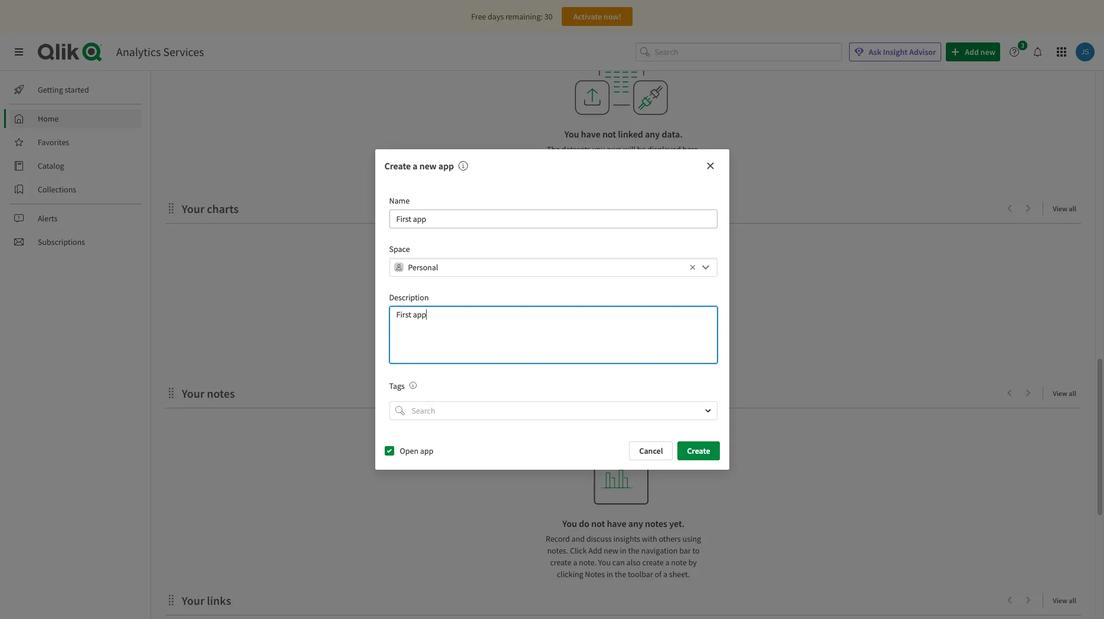 Task type: locate. For each thing, give the bounding box(es) containing it.
2 view all from the top
[[1053, 389, 1076, 398]]

not inside you do not have any notes yet. record and discuss insights with others using notes. click add new in the navigation bar to create a note. you can also create a note by clicking notes in the toolbar of a sheet.
[[591, 518, 605, 529]]

charts for your
[[207, 201, 239, 216]]

without
[[546, 350, 573, 361]]

alerts link
[[9, 209, 142, 228]]

collections
[[38, 184, 76, 195]]

create down notes.
[[550, 557, 571, 568]]

Space text field
[[408, 258, 687, 277]]

1 view all from the top
[[1053, 204, 1076, 213]]

any for linked
[[645, 128, 660, 140]]

2 vertical spatial view all
[[1053, 596, 1076, 605]]

new
[[419, 160, 437, 171], [604, 545, 618, 556]]

charts inside monitor charts in the hub to access them without opening the app. to monitor a chart, right-click on it and select 'monitor in hub'.
[[583, 338, 604, 349]]

1 horizontal spatial and
[[604, 362, 617, 373]]

0 vertical spatial view
[[1053, 204, 1068, 213]]

the down can
[[615, 569, 626, 580]]

view all link for your charts
[[1053, 201, 1081, 216]]

favorites link
[[9, 133, 142, 152]]

new inside you do not have any notes yet. record and discuss insights with others using notes. click add new in the navigation bar to create a note. you can also create a note by clicking notes in the toolbar of a sheet.
[[604, 545, 618, 556]]

0 horizontal spatial any
[[628, 518, 643, 529]]

your charts link
[[182, 201, 243, 216]]

not
[[603, 128, 616, 140], [591, 518, 605, 529]]

1 vertical spatial you
[[562, 518, 577, 529]]

catalog link
[[9, 156, 142, 175]]

1 vertical spatial charts
[[583, 338, 604, 349]]

searchbar element
[[636, 42, 842, 62]]

and up "click"
[[572, 534, 585, 544]]

favorites
[[38, 137, 69, 148]]

not up the own
[[603, 128, 616, 140]]

space
[[389, 244, 410, 254]]

2 vertical spatial move collection image
[[165, 594, 177, 606]]

0 vertical spatial charts
[[207, 201, 239, 216]]

you left can
[[598, 557, 611, 568]]

0 vertical spatial view all
[[1053, 204, 1076, 213]]

any inside you have not linked any data. the datasets you own will be displayed here.
[[645, 128, 660, 140]]

you left do
[[562, 518, 577, 529]]

1 horizontal spatial notes
[[645, 518, 667, 529]]

you for you have not linked any data.
[[564, 128, 579, 140]]

any for have
[[628, 518, 643, 529]]

view all
[[1053, 204, 1076, 213], [1053, 389, 1076, 398], [1053, 596, 1076, 605]]

view
[[1053, 204, 1068, 213], [1053, 389, 1068, 398], [1053, 596, 1068, 605]]

the up the app.
[[614, 338, 625, 349]]

not inside you have not linked any data. the datasets you own will be displayed here.
[[603, 128, 616, 140]]

the
[[614, 338, 625, 349], [605, 350, 616, 361], [628, 545, 640, 556], [615, 569, 626, 580]]

2 vertical spatial your
[[182, 593, 205, 608]]

free days remaining: 30
[[471, 11, 553, 22]]

app
[[438, 160, 454, 171], [420, 446, 434, 456]]

insights
[[613, 534, 640, 544]]

open
[[400, 446, 419, 456]]

your notes
[[182, 386, 235, 401]]

sheet.
[[669, 569, 690, 580]]

0 vertical spatial view all link
[[1053, 201, 1081, 216]]

1 vertical spatial your
[[182, 386, 205, 401]]

0 vertical spatial move collection image
[[165, 202, 177, 214]]

'monitor
[[641, 362, 670, 373]]

0 vertical spatial your
[[182, 201, 205, 216]]

activate
[[573, 11, 602, 22]]

any up insights
[[628, 518, 643, 529]]

1 vertical spatial all
[[1069, 389, 1076, 398]]

it
[[598, 362, 602, 373]]

1 horizontal spatial new
[[604, 545, 618, 556]]

own
[[607, 144, 622, 155]]

0 vertical spatial you
[[564, 128, 579, 140]]

not right do
[[591, 518, 605, 529]]

links
[[207, 593, 231, 608]]

your charts
[[182, 201, 239, 216]]

any up be
[[645, 128, 660, 140]]

1 vertical spatial app
[[420, 446, 434, 456]]

a inside monitor charts in the hub to access them without opening the app. to monitor a chart, right-click on it and select 'monitor in hub'.
[[675, 350, 679, 361]]

Name text field
[[389, 209, 717, 228]]

move collection image for your charts
[[165, 202, 177, 214]]

view for your links
[[1053, 596, 1068, 605]]

1 vertical spatial new
[[604, 545, 618, 556]]

group 5 image
[[547, 247, 695, 309]]

click
[[569, 362, 585, 373]]

yet.
[[669, 518, 685, 529]]

create for create a new app
[[384, 160, 411, 171]]

create up name
[[384, 160, 411, 171]]

any
[[645, 128, 660, 140], [628, 518, 643, 529]]

charts for monitor
[[583, 338, 604, 349]]

to right hub
[[642, 338, 649, 349]]

getting
[[38, 84, 63, 95]]

1 create from the left
[[550, 557, 571, 568]]

discuss
[[587, 534, 612, 544]]

2 all from the top
[[1069, 389, 1076, 398]]

search image
[[395, 406, 405, 416]]

1 vertical spatial any
[[628, 518, 643, 529]]

in down insights
[[620, 545, 627, 556]]

of
[[655, 569, 662, 580]]

search element
[[395, 406, 405, 416]]

to right "bar"
[[693, 545, 700, 556]]

create
[[384, 160, 411, 171], [687, 446, 710, 456]]

create up of
[[642, 557, 664, 568]]

2 view all link from the top
[[1053, 385, 1081, 400]]

create inside button
[[687, 446, 710, 456]]

1 vertical spatial view
[[1053, 389, 1068, 398]]

a
[[413, 160, 418, 171], [675, 350, 679, 361], [573, 557, 577, 568], [665, 557, 670, 568], [663, 569, 667, 580]]

0 vertical spatial search text field
[[655, 42, 842, 62]]

0 vertical spatial not
[[603, 128, 616, 140]]

be
[[637, 144, 646, 155]]

0 vertical spatial have
[[581, 128, 601, 140]]

0 horizontal spatial and
[[572, 534, 585, 544]]

3 view all from the top
[[1053, 596, 1076, 605]]

your links link
[[182, 593, 236, 608]]

any inside you do not have any notes yet. record and discuss insights with others using notes. click add new in the navigation bar to create a note. you can also create a note by clicking notes in the toolbar of a sheet.
[[628, 518, 643, 529]]

main content
[[146, 0, 1104, 619]]

create button
[[678, 442, 720, 461]]

move collection image left your links
[[165, 594, 177, 606]]

and right it
[[604, 362, 617, 373]]

0 vertical spatial to
[[642, 338, 649, 349]]

3 all from the top
[[1069, 596, 1076, 605]]

group image
[[562, 432, 680, 505]]

0 horizontal spatial charts
[[207, 201, 239, 216]]

open image
[[704, 407, 711, 415]]

1 horizontal spatial have
[[607, 518, 626, 529]]

have inside you have not linked any data. the datasets you own will be displayed here.
[[581, 128, 601, 140]]

notes
[[207, 386, 235, 401], [645, 518, 667, 529]]

0 horizontal spatial app
[[420, 446, 434, 456]]

monitor
[[554, 338, 581, 349]]

started
[[65, 84, 89, 95]]

have inside you do not have any notes yet. record and discuss insights with others using notes. click add new in the navigation bar to create a note. you can also create a note by clicking notes in the toolbar of a sheet.
[[607, 518, 626, 529]]

1 horizontal spatial create
[[687, 446, 710, 456]]

right-
[[551, 362, 569, 373]]

you inside you have not linked any data. the datasets you own will be displayed here.
[[564, 128, 579, 140]]

1 vertical spatial to
[[693, 545, 700, 556]]

you
[[592, 144, 605, 155]]

all for your charts
[[1069, 204, 1076, 213]]

have up the you
[[581, 128, 601, 140]]

1 horizontal spatial create
[[642, 557, 664, 568]]

1 all from the top
[[1069, 204, 1076, 213]]

3 view from the top
[[1053, 596, 1068, 605]]

have up insights
[[607, 518, 626, 529]]

in
[[606, 338, 612, 349], [672, 362, 678, 373], [620, 545, 627, 556], [607, 569, 613, 580]]

catalog
[[38, 161, 64, 171]]

0 horizontal spatial have
[[581, 128, 601, 140]]

1 vertical spatial move collection image
[[165, 387, 177, 399]]

2 view from the top
[[1053, 389, 1068, 398]]

navigation
[[641, 545, 678, 556]]

to inside you do not have any notes yet. record and discuss insights with others using notes. click add new in the navigation bar to create a note. you can also create a note by clicking notes in the toolbar of a sheet.
[[693, 545, 700, 556]]

to
[[635, 350, 643, 361]]

2 vertical spatial view all link
[[1053, 593, 1081, 607]]

1 vertical spatial have
[[607, 518, 626, 529]]

0 vertical spatial all
[[1069, 204, 1076, 213]]

1 vertical spatial view all
[[1053, 389, 1076, 398]]

you
[[564, 128, 579, 140], [562, 518, 577, 529], [598, 557, 611, 568]]

start typing a tag name. select an existing tag or create a new tag by pressing enter or comma. press backspace to remove a tag. image
[[410, 382, 417, 389]]

do
[[579, 518, 589, 529]]

0 horizontal spatial to
[[642, 338, 649, 349]]

1 vertical spatial view all link
[[1053, 385, 1081, 400]]

0 horizontal spatial create
[[384, 160, 411, 171]]

2 vertical spatial view
[[1053, 596, 1068, 605]]

move collection image left your notes
[[165, 387, 177, 399]]

your for your links
[[182, 593, 205, 608]]

0 vertical spatial and
[[604, 362, 617, 373]]

2 vertical spatial all
[[1069, 596, 1076, 605]]

move collection image for your links
[[165, 594, 177, 606]]

1 horizontal spatial to
[[693, 545, 700, 556]]

start typing a tag name. select an existing tag or create a new tag by pressing enter or comma. press backspace to remove a tag. tooltip
[[405, 381, 417, 391]]

in down can
[[607, 569, 613, 580]]

you up datasets
[[564, 128, 579, 140]]

and
[[604, 362, 617, 373], [572, 534, 585, 544]]

on
[[587, 362, 596, 373]]

charts
[[207, 201, 239, 216], [583, 338, 604, 349]]

1 horizontal spatial charts
[[583, 338, 604, 349]]

to
[[642, 338, 649, 349], [693, 545, 700, 556]]

0 horizontal spatial notes
[[207, 386, 235, 401]]

create
[[550, 557, 571, 568], [642, 557, 664, 568]]

1 vertical spatial and
[[572, 534, 585, 544]]

others
[[659, 534, 681, 544]]

move collection image left 'your charts'
[[165, 202, 177, 214]]

0 vertical spatial create
[[384, 160, 411, 171]]

1 vertical spatial notes
[[645, 518, 667, 529]]

1 view all link from the top
[[1053, 201, 1081, 216]]

1 vertical spatial not
[[591, 518, 605, 529]]

Search text field
[[655, 42, 842, 62], [409, 402, 694, 420]]

your for your notes
[[182, 386, 205, 401]]

0 vertical spatial any
[[645, 128, 660, 140]]

move collection image
[[165, 202, 177, 214], [165, 387, 177, 399], [165, 594, 177, 606]]

activate now! link
[[562, 7, 633, 26]]

create down open icon
[[687, 446, 710, 456]]

1 horizontal spatial any
[[645, 128, 660, 140]]

1 vertical spatial create
[[687, 446, 710, 456]]

3 view all link from the top
[[1053, 593, 1081, 607]]

1 view from the top
[[1053, 204, 1068, 213]]

here.
[[683, 144, 700, 155]]

0 vertical spatial app
[[438, 160, 454, 171]]

notes inside you do not have any notes yet. record and discuss insights with others using notes. click add new in the navigation bar to create a note. you can also create a note by clicking notes in the toolbar of a sheet.
[[645, 518, 667, 529]]

opening
[[575, 350, 603, 361]]

0 horizontal spatial new
[[419, 160, 437, 171]]

in left hub'.
[[672, 362, 678, 373]]

0 vertical spatial new
[[419, 160, 437, 171]]

getting started link
[[9, 80, 142, 99]]

1 vertical spatial search text field
[[409, 402, 694, 420]]

0 horizontal spatial create
[[550, 557, 571, 568]]

Description text field
[[389, 306, 717, 364]]

linked
[[618, 128, 643, 140]]



Task type: vqa. For each thing, say whether or not it's contained in the screenshot.
Ask Insight Advisor in the right top of the page
yes



Task type: describe. For each thing, give the bounding box(es) containing it.
move collection image for your notes
[[165, 387, 177, 399]]

not for have
[[603, 128, 616, 140]]

2 create from the left
[[642, 557, 664, 568]]

close sidebar menu image
[[14, 47, 24, 57]]

a inside dialog
[[413, 160, 418, 171]]

advisor
[[909, 47, 936, 57]]

view all for your links
[[1053, 596, 1076, 605]]

your for your charts
[[182, 201, 205, 216]]

collections link
[[9, 180, 142, 199]]

services
[[163, 44, 204, 59]]

can
[[613, 557, 625, 568]]

create a new app
[[384, 160, 454, 171]]

note
[[671, 557, 687, 568]]

access
[[651, 338, 673, 349]]

notes.
[[547, 545, 568, 556]]

datasets
[[562, 144, 591, 155]]

tags
[[389, 381, 405, 391]]

monitor
[[645, 350, 673, 361]]

them
[[675, 338, 693, 349]]

notes
[[585, 569, 605, 580]]

ask
[[869, 47, 882, 57]]

all for your links
[[1069, 596, 1076, 605]]

insight
[[883, 47, 908, 57]]

and inside you do not have any notes yet. record and discuss insights with others using notes. click add new in the navigation bar to create a note. you can also create a note by clicking notes in the toolbar of a sheet.
[[572, 534, 585, 544]]

view all for your charts
[[1053, 204, 1076, 213]]

using
[[683, 534, 701, 544]]

data.
[[662, 128, 683, 140]]

monitor charts in the hub to access them without opening the app. to monitor a chart, right-click on it and select 'monitor in hub'.
[[546, 338, 701, 373]]

analytics services
[[116, 44, 204, 59]]

will
[[623, 144, 636, 155]]

search text field inside the create a new app dialog
[[409, 402, 694, 420]]

view for your charts
[[1053, 204, 1068, 213]]

subscriptions
[[38, 237, 85, 247]]

app.
[[618, 350, 633, 361]]

you for you do not have any notes yet.
[[562, 518, 577, 529]]

analytics
[[116, 44, 161, 59]]

in left hub
[[606, 338, 612, 349]]

home
[[38, 113, 59, 124]]

cancel button
[[629, 442, 673, 461]]

note.
[[579, 557, 597, 568]]

create for create
[[687, 446, 710, 456]]

free
[[471, 11, 486, 22]]

you do not have any notes yet. record and discuss insights with others using notes. click add new in the navigation bar to create a note. you can also create a note by clicking notes in the toolbar of a sheet.
[[546, 518, 701, 580]]

not for do
[[591, 518, 605, 529]]

clicking
[[557, 569, 583, 580]]

name
[[389, 195, 410, 206]]

click
[[570, 545, 587, 556]]

with
[[642, 534, 657, 544]]

toolbar
[[628, 569, 653, 580]]

analytics services element
[[116, 44, 204, 59]]

view all link for your links
[[1053, 593, 1081, 607]]

days
[[488, 11, 504, 22]]

open app
[[400, 446, 434, 456]]

new inside dialog
[[419, 160, 437, 171]]

alerts
[[38, 213, 58, 224]]

view all for your notes
[[1053, 389, 1076, 398]]

select
[[619, 362, 639, 373]]

description
[[389, 292, 429, 303]]

create a new app dialog
[[375, 149, 729, 470]]

displayed
[[647, 144, 681, 155]]

record
[[546, 534, 570, 544]]

2 vertical spatial you
[[598, 557, 611, 568]]

1 horizontal spatial app
[[438, 160, 454, 171]]

getting started
[[38, 84, 89, 95]]

your notes link
[[182, 386, 240, 401]]

view for your notes
[[1053, 389, 1068, 398]]

your links
[[182, 593, 231, 608]]

ask insight advisor button
[[849, 42, 941, 61]]

navigation pane element
[[0, 76, 150, 256]]

cancel
[[639, 446, 663, 456]]

all for your notes
[[1069, 389, 1076, 398]]

now!
[[604, 11, 622, 22]]

0 vertical spatial notes
[[207, 386, 235, 401]]

to inside monitor charts in the hub to access them without opening the app. to monitor a chart, right-click on it and select 'monitor in hub'.
[[642, 338, 649, 349]]

you have not linked any data. the datasets you own will be displayed here.
[[547, 128, 700, 155]]

and inside monitor charts in the hub to access them without opening the app. to monitor a chart, right-click on it and select 'monitor in hub'.
[[604, 362, 617, 373]]

activate now!
[[573, 11, 622, 22]]

hub
[[627, 338, 640, 349]]

bar
[[679, 545, 691, 556]]

main content containing your charts
[[146, 0, 1104, 619]]

the
[[547, 144, 560, 155]]

subscriptions link
[[9, 233, 142, 251]]

ask insight advisor
[[869, 47, 936, 57]]

view all link for your notes
[[1053, 385, 1081, 400]]

chart,
[[680, 350, 701, 361]]

also
[[627, 557, 641, 568]]

the up the also
[[628, 545, 640, 556]]

home link
[[9, 109, 142, 128]]

add
[[588, 545, 602, 556]]

the left the app.
[[605, 350, 616, 361]]

by
[[689, 557, 697, 568]]

30
[[544, 11, 553, 22]]



